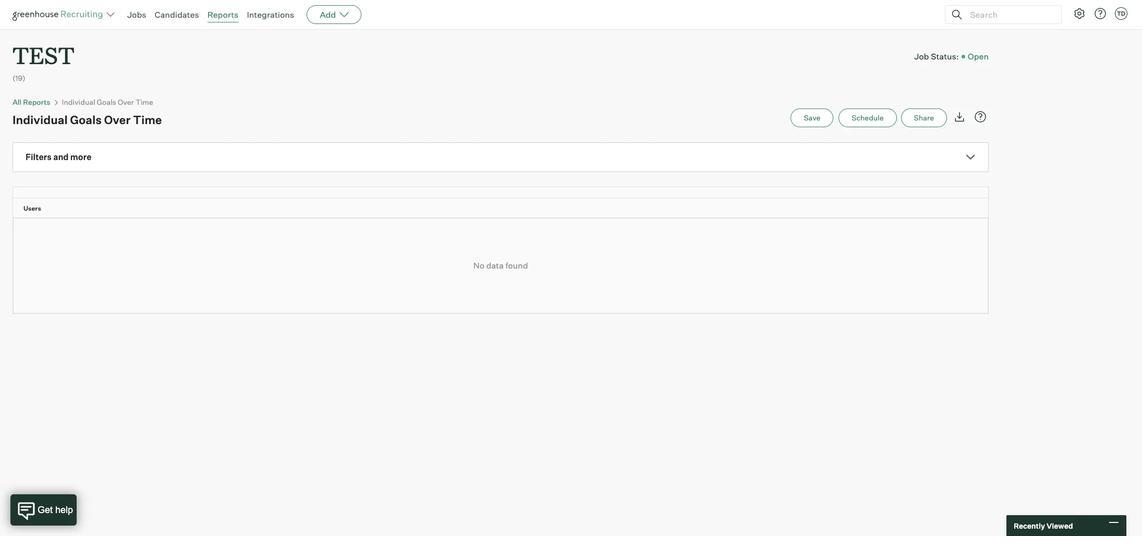 Task type: describe. For each thing, give the bounding box(es) containing it.
candidates
[[155, 9, 199, 20]]

users column header
[[13, 198, 998, 218]]

individual goals over time link
[[62, 98, 153, 107]]

0 vertical spatial over
[[118, 98, 134, 107]]

add
[[320, 9, 336, 20]]

download image
[[954, 111, 966, 123]]

filters and more
[[26, 152, 92, 162]]

job
[[915, 51, 930, 61]]

td button
[[1114, 5, 1130, 22]]

share button
[[901, 109, 948, 127]]

Search text field
[[968, 7, 1053, 22]]

save and schedule this report to revisit it! element
[[791, 109, 839, 127]]

job status:
[[915, 51, 959, 61]]

more
[[70, 152, 92, 162]]

status:
[[931, 51, 959, 61]]

share
[[915, 113, 935, 122]]

1 vertical spatial goals
[[70, 113, 102, 127]]

filters
[[26, 152, 52, 162]]

td button
[[1116, 7, 1128, 20]]

(19)
[[13, 74, 25, 83]]

recently
[[1014, 522, 1046, 530]]

1 vertical spatial individual goals over time
[[13, 113, 162, 127]]

all reports link
[[13, 98, 50, 107]]

save button
[[791, 109, 834, 127]]

1 vertical spatial individual
[[13, 113, 68, 127]]

and
[[53, 152, 69, 162]]

open
[[968, 51, 989, 61]]

0 vertical spatial individual
[[62, 98, 95, 107]]

1 horizontal spatial reports
[[207, 9, 239, 20]]

viewed
[[1047, 522, 1074, 530]]

0 vertical spatial goals
[[97, 98, 116, 107]]

reports link
[[207, 9, 239, 20]]

found
[[506, 260, 528, 271]]

1 vertical spatial reports
[[23, 98, 50, 107]]

jobs link
[[127, 9, 146, 20]]

jobs
[[127, 9, 146, 20]]

data
[[487, 260, 504, 271]]

faq image
[[975, 111, 987, 123]]

test
[[13, 40, 75, 70]]

all reports
[[13, 98, 50, 107]]



Task type: vqa. For each thing, say whether or not it's contained in the screenshot.
"at"
no



Task type: locate. For each thing, give the bounding box(es) containing it.
reports right candidates link
[[207, 9, 239, 20]]

recently viewed
[[1014, 522, 1074, 530]]

greenhouse recruiting image
[[13, 8, 106, 21]]

time
[[136, 98, 153, 107], [133, 113, 162, 127]]

individual goals over time
[[62, 98, 153, 107], [13, 113, 162, 127]]

1 vertical spatial over
[[104, 113, 131, 127]]

test (19)
[[13, 40, 75, 83]]

test link
[[13, 29, 75, 73]]

configure image
[[1074, 7, 1086, 20]]

save
[[804, 113, 821, 122]]

column header
[[13, 187, 39, 198]]

individual down all reports link
[[13, 113, 68, 127]]

no data found
[[474, 260, 528, 271]]

all
[[13, 98, 22, 107]]

candidates link
[[155, 9, 199, 20]]

0 horizontal spatial reports
[[23, 98, 50, 107]]

integrations
[[247, 9, 294, 20]]

individual right all reports link
[[62, 98, 95, 107]]

reports
[[207, 9, 239, 20], [23, 98, 50, 107]]

integrations link
[[247, 9, 294, 20]]

individual
[[62, 98, 95, 107], [13, 113, 68, 127]]

schedule button
[[839, 109, 897, 127]]

over
[[118, 98, 134, 107], [104, 113, 131, 127]]

users
[[23, 205, 41, 212]]

td
[[1118, 10, 1126, 17]]

add button
[[307, 5, 362, 24]]

0 vertical spatial reports
[[207, 9, 239, 20]]

0 vertical spatial time
[[136, 98, 153, 107]]

reports right "all" at left
[[23, 98, 50, 107]]

1 vertical spatial time
[[133, 113, 162, 127]]

users grid
[[13, 187, 998, 218]]

column header inside users grid
[[13, 187, 39, 198]]

schedule
[[852, 113, 884, 122]]

0 vertical spatial individual goals over time
[[62, 98, 153, 107]]

no
[[474, 260, 485, 271]]

goals
[[97, 98, 116, 107], [70, 113, 102, 127]]



